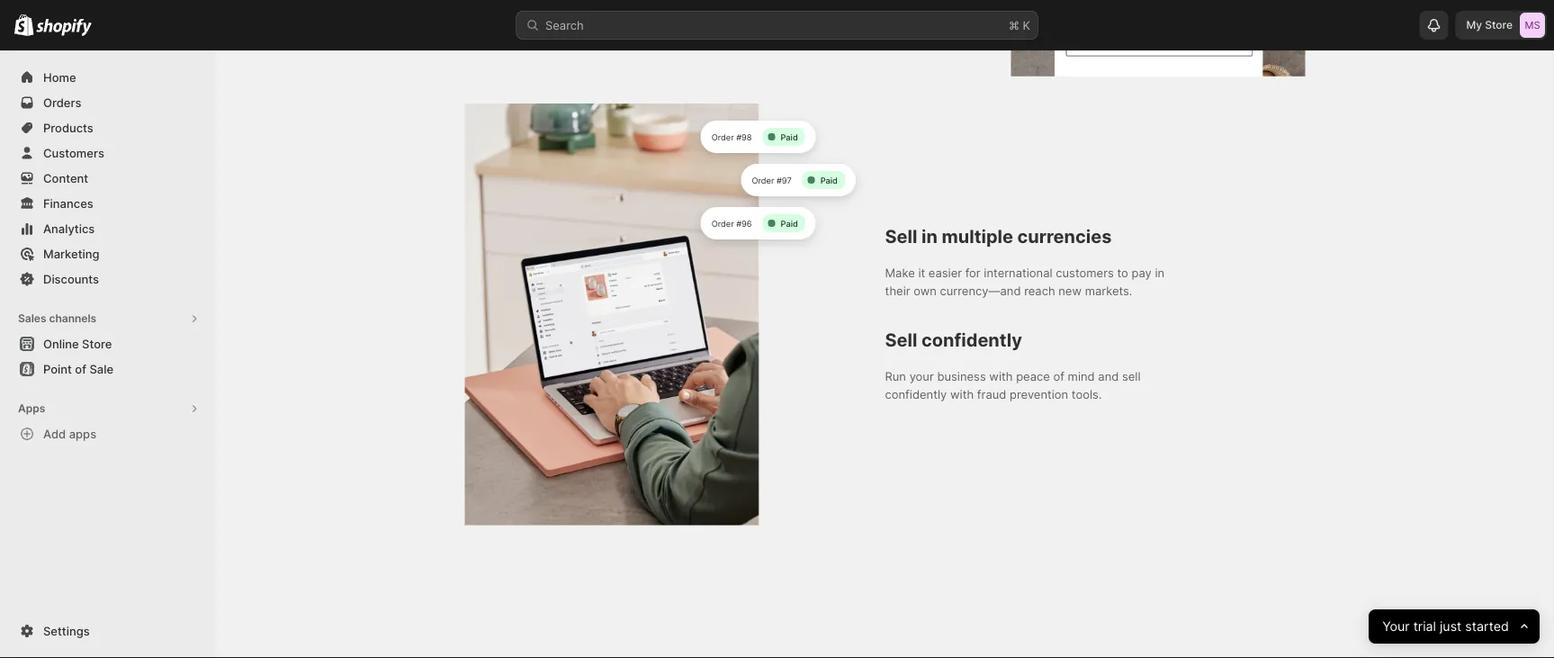 Task type: vqa. For each thing, say whether or not it's contained in the screenshot.
left The $1/Month
no



Task type: locate. For each thing, give the bounding box(es) containing it.
discounts link
[[11, 266, 205, 292]]

0 vertical spatial store
[[1486, 18, 1513, 32]]

0 vertical spatial paid
[[781, 132, 798, 142]]

order #98
[[712, 132, 752, 142]]

1 horizontal spatial in
[[1155, 266, 1165, 280]]

home
[[43, 70, 76, 84]]

sell up make
[[885, 225, 918, 247]]

confidently
[[922, 329, 1023, 351], [885, 388, 947, 401]]

point of sale button
[[0, 357, 216, 382]]

in
[[922, 225, 938, 247], [1155, 266, 1165, 280]]

1 vertical spatial confidently
[[885, 388, 947, 401]]

markets.
[[1085, 284, 1133, 298]]

paid right '#97'
[[821, 175, 838, 185]]

store inside 'link'
[[82, 337, 112, 351]]

my store
[[1467, 18, 1513, 32]]

2 vertical spatial order
[[712, 218, 734, 228]]

confidently up business
[[922, 329, 1023, 351]]

your
[[1383, 619, 1410, 634]]

order left '#98' at the left
[[712, 132, 734, 142]]

add apps
[[43, 427, 96, 441]]

with
[[990, 370, 1013, 383], [951, 388, 974, 401]]

order left #96 at top
[[712, 218, 734, 228]]

with up 'fraud'
[[990, 370, 1013, 383]]

orders
[[43, 95, 81, 109]]

pay
[[1132, 266, 1152, 280]]

1 horizontal spatial shopify image
[[36, 18, 92, 36]]

online store
[[43, 337, 112, 351]]

fraud
[[978, 388, 1007, 401]]

0 vertical spatial confidently
[[922, 329, 1023, 351]]

make it easier for international customers to pay in their own currency—and reach new markets.
[[885, 266, 1165, 298]]

of left mind
[[1054, 370, 1065, 383]]

0 vertical spatial order
[[712, 132, 734, 142]]

their
[[885, 284, 911, 298]]

0 vertical spatial with
[[990, 370, 1013, 383]]

store
[[1486, 18, 1513, 32], [82, 337, 112, 351]]

1 horizontal spatial store
[[1486, 18, 1513, 32]]

store for my store
[[1486, 18, 1513, 32]]

online store link
[[11, 331, 205, 357]]

easier
[[929, 266, 962, 280]]

store right my
[[1486, 18, 1513, 32]]

own
[[914, 284, 937, 298]]

business
[[938, 370, 986, 383]]

confidently down your
[[885, 388, 947, 401]]

point of sale link
[[11, 357, 205, 382]]

new
[[1059, 284, 1082, 298]]

0 horizontal spatial store
[[82, 337, 112, 351]]

apps
[[18, 402, 45, 415]]

1 sell from the top
[[885, 225, 918, 247]]

paid down '#97'
[[781, 218, 798, 228]]

1 vertical spatial in
[[1155, 266, 1165, 280]]

order
[[712, 132, 734, 142], [752, 175, 775, 185], [712, 218, 734, 228]]

online store button
[[0, 331, 216, 357]]

customers
[[1056, 266, 1114, 280]]

of
[[75, 362, 86, 376], [1054, 370, 1065, 383]]

store up sale
[[82, 337, 112, 351]]

sell
[[1123, 370, 1141, 383]]

0 horizontal spatial shopify image
[[14, 14, 34, 36]]

0 horizontal spatial with
[[951, 388, 974, 401]]

0 horizontal spatial of
[[75, 362, 86, 376]]

sale
[[89, 362, 113, 376]]

of inside 'run your business with peace of mind and sell confidently with fraud prevention tools.'
[[1054, 370, 1065, 383]]

1 vertical spatial order
[[752, 175, 775, 185]]

your trial just started button
[[1369, 610, 1540, 644]]

1 horizontal spatial of
[[1054, 370, 1065, 383]]

2 sell from the top
[[885, 329, 918, 351]]

sell up run
[[885, 329, 918, 351]]

mind
[[1068, 370, 1095, 383]]

analytics link
[[11, 216, 205, 241]]

products link
[[11, 115, 205, 140]]

in up the it
[[922, 225, 938, 247]]

0 horizontal spatial in
[[922, 225, 938, 247]]

shopify image
[[14, 14, 34, 36], [36, 18, 92, 36]]

sales channels button
[[11, 306, 205, 331]]

add apps button
[[11, 421, 205, 447]]

apps
[[69, 427, 96, 441]]

finances
[[43, 196, 93, 210]]

search
[[546, 18, 584, 32]]

your trial just started
[[1383, 619, 1510, 634]]

1 vertical spatial store
[[82, 337, 112, 351]]

paid for #96
[[781, 218, 798, 228]]

settings link
[[11, 619, 205, 644]]

sell confidently
[[885, 329, 1023, 351]]

2 vertical spatial paid
[[781, 218, 798, 228]]

paid
[[781, 132, 798, 142], [821, 175, 838, 185], [781, 218, 798, 228]]

content link
[[11, 166, 205, 191]]

in right pay
[[1155, 266, 1165, 280]]

marketing
[[43, 247, 99, 261]]

your
[[910, 370, 934, 383]]

order left '#97'
[[752, 175, 775, 185]]

paid up '#97'
[[781, 132, 798, 142]]

1 vertical spatial sell
[[885, 329, 918, 351]]

of left sale
[[75, 362, 86, 376]]

1 vertical spatial paid
[[821, 175, 838, 185]]

order #96
[[712, 218, 752, 228]]

currencies
[[1018, 225, 1112, 247]]

started
[[1466, 619, 1510, 634]]

0 vertical spatial sell
[[885, 225, 918, 247]]

k
[[1023, 18, 1031, 32]]

paid for #98
[[781, 132, 798, 142]]

with down business
[[951, 388, 974, 401]]

it
[[919, 266, 926, 280]]

settings
[[43, 624, 90, 638]]

#96
[[737, 218, 752, 228]]

0 vertical spatial in
[[922, 225, 938, 247]]

customers
[[43, 146, 104, 160]]

sell
[[885, 225, 918, 247], [885, 329, 918, 351]]



Task type: describe. For each thing, give the bounding box(es) containing it.
multiple
[[942, 225, 1014, 247]]

order for order #97
[[752, 175, 775, 185]]

confidently inside 'run your business with peace of mind and sell confidently with fraud prevention tools.'
[[885, 388, 947, 401]]

home link
[[11, 65, 205, 90]]

make
[[885, 266, 915, 280]]

orders link
[[11, 90, 205, 115]]

to
[[1118, 266, 1129, 280]]

analytics
[[43, 221, 95, 235]]

apps button
[[11, 396, 205, 421]]

store for online store
[[82, 337, 112, 351]]

customers link
[[11, 140, 205, 166]]

⌘
[[1009, 18, 1020, 32]]

currency—and
[[940, 284, 1021, 298]]

content
[[43, 171, 88, 185]]

#97
[[777, 175, 792, 185]]

1 vertical spatial with
[[951, 388, 974, 401]]

add
[[43, 427, 66, 441]]

international
[[984, 266, 1053, 280]]

tools.
[[1072, 388, 1102, 401]]

and
[[1099, 370, 1119, 383]]

sell for sell in multiple currencies
[[885, 225, 918, 247]]

trial
[[1414, 619, 1437, 634]]

peace
[[1017, 370, 1051, 383]]

point of sale
[[43, 362, 113, 376]]

order for order #98
[[712, 132, 734, 142]]

run
[[885, 370, 907, 383]]

order #97
[[752, 175, 792, 185]]

my
[[1467, 18, 1483, 32]]

products
[[43, 121, 93, 135]]

sell for sell confidently
[[885, 329, 918, 351]]

finances link
[[11, 191, 205, 216]]

sales channels
[[18, 312, 96, 325]]

channels
[[49, 312, 96, 325]]

point
[[43, 362, 72, 376]]

⌘ k
[[1009, 18, 1031, 32]]

just
[[1440, 619, 1462, 634]]

online
[[43, 337, 79, 351]]

order for order #96
[[712, 218, 734, 228]]

sell in multiple currencies
[[885, 225, 1112, 247]]

marketing link
[[11, 241, 205, 266]]

1 horizontal spatial with
[[990, 370, 1013, 383]]

in inside make it easier for international customers to pay in their own currency—and reach new markets.
[[1155, 266, 1165, 280]]

discounts
[[43, 272, 99, 286]]

run your business with peace of mind and sell confidently with fraud prevention tools.
[[885, 370, 1141, 401]]

#98
[[737, 132, 752, 142]]

for
[[966, 266, 981, 280]]

my store image
[[1521, 13, 1546, 38]]

paid for #97
[[821, 175, 838, 185]]

reach
[[1025, 284, 1056, 298]]

sales
[[18, 312, 46, 325]]

prevention
[[1010, 388, 1069, 401]]

of inside button
[[75, 362, 86, 376]]



